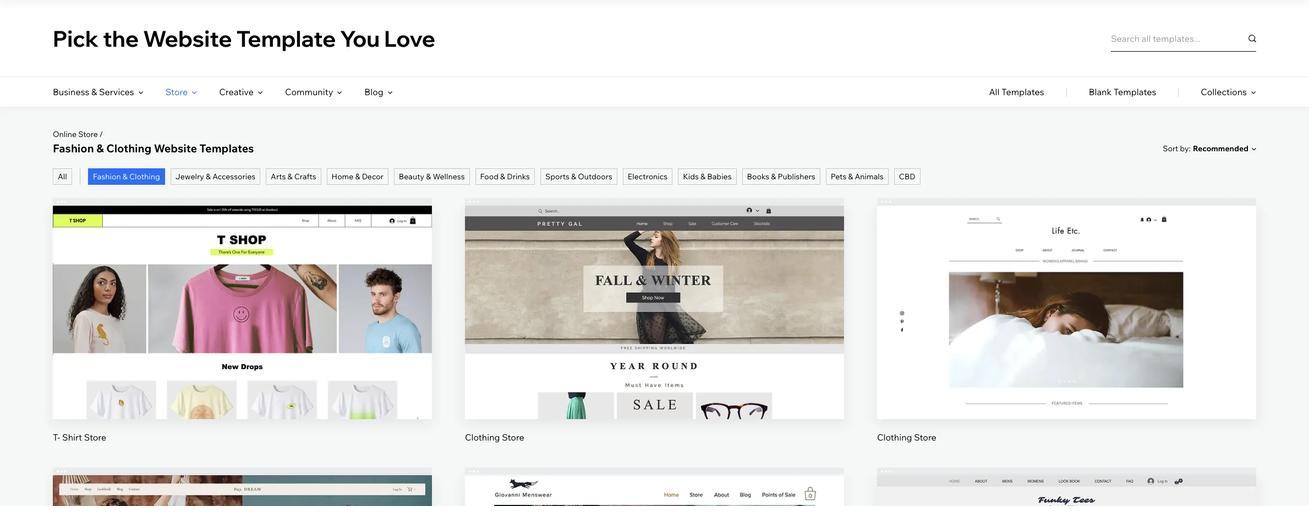 Task type: describe. For each thing, give the bounding box(es) containing it.
fashion for fashion & clothing
[[93, 172, 121, 182]]

categories by subject element
[[53, 77, 393, 107]]

food
[[480, 172, 498, 182]]

& for business & services
[[91, 86, 97, 97]]

blog
[[364, 86, 383, 97]]

creative
[[219, 86, 254, 97]]

animals
[[855, 172, 884, 182]]

food & drinks link
[[475, 168, 535, 185]]

home
[[332, 172, 353, 182]]

& for food & drinks
[[500, 172, 505, 182]]

store inside categories by subject element
[[165, 86, 188, 97]]

crafts
[[294, 172, 316, 182]]

pets & animals link
[[826, 168, 888, 185]]

food & drinks
[[480, 172, 530, 182]]

all for all templates
[[989, 86, 1000, 97]]

store inside t- shirt store group
[[84, 432, 106, 443]]

2 clothing store group from the left
[[877, 198, 1256, 443]]

jewelry
[[175, 172, 204, 182]]

arts & crafts link
[[266, 168, 321, 185]]

home & decor
[[332, 172, 383, 182]]

cbd link
[[894, 168, 920, 185]]

electronics
[[628, 172, 668, 182]]

by:
[[1180, 143, 1191, 153]]

edit button for second clothing store group from right
[[628, 283, 681, 309]]

beauty
[[399, 172, 424, 182]]

t- shirt store
[[53, 432, 106, 443]]

arts
[[271, 172, 286, 182]]

books & publishers link
[[742, 168, 820, 185]]

home & decor link
[[327, 168, 388, 185]]

all for all
[[58, 172, 67, 182]]

edit button for 1st clothing store group from the right
[[1041, 283, 1093, 309]]

online store /
[[53, 129, 103, 139]]

blank templates link
[[1089, 77, 1156, 107]]

accessories
[[212, 172, 255, 182]]

& for kids & babies
[[700, 172, 705, 182]]

/
[[100, 129, 103, 139]]

babies
[[707, 172, 732, 182]]

online store link
[[53, 129, 98, 139]]

business & services
[[53, 86, 134, 97]]

electronics link
[[623, 168, 672, 185]]

0 vertical spatial website
[[143, 24, 232, 52]]

the
[[103, 24, 139, 52]]

2 edit from the left
[[646, 290, 663, 301]]

sports & outdoors
[[545, 172, 612, 182]]

shirt
[[62, 432, 82, 443]]

fashion & clothing website templates
[[53, 141, 254, 155]]

3 view from the left
[[1056, 328, 1077, 339]]

decor
[[362, 172, 383, 182]]

kids
[[683, 172, 699, 182]]

all templates
[[989, 86, 1044, 97]]

& for arts & crafts
[[288, 172, 293, 182]]

sports & outdoors link
[[540, 168, 617, 185]]

all templates link
[[989, 77, 1044, 107]]

edit button for t- shirt store group
[[216, 283, 269, 309]]

sort by:
[[1163, 143, 1191, 153]]

kids & babies
[[683, 172, 732, 182]]

fashion & clothing website templates - t- shirt store image
[[53, 206, 432, 419]]

templates for all templates
[[1002, 86, 1044, 97]]



Task type: vqa. For each thing, say whether or not it's contained in the screenshot.
list box
no



Task type: locate. For each thing, give the bounding box(es) containing it.
online
[[53, 129, 77, 139]]

& right jewelry
[[206, 172, 211, 182]]

community
[[285, 86, 333, 97]]

& for pets & animals
[[848, 172, 853, 182]]

& right beauty
[[426, 172, 431, 182]]

recommended
[[1193, 144, 1249, 154]]

0 horizontal spatial templates
[[200, 141, 254, 155]]

& right the arts
[[288, 172, 293, 182]]

1 clothing store group from the left
[[465, 198, 844, 443]]

books & publishers
[[747, 172, 815, 182]]

& for home & decor
[[355, 172, 360, 182]]

1 horizontal spatial templates
[[1002, 86, 1044, 97]]

t-
[[53, 432, 60, 443]]

& left decor at the top left
[[355, 172, 360, 182]]

sort
[[1163, 143, 1178, 153]]

jewelry & accessories
[[175, 172, 255, 182]]

None search field
[[1111, 25, 1256, 51]]

edit button inside t- shirt store group
[[216, 283, 269, 309]]

& right kids
[[700, 172, 705, 182]]

store
[[165, 86, 188, 97], [78, 129, 98, 139], [84, 432, 106, 443], [502, 432, 524, 443], [914, 432, 936, 443]]

templates inside all templates link
[[1002, 86, 1044, 97]]

all link
[[53, 168, 72, 185]]

fashion & clothing website templates - clothing store image
[[465, 206, 844, 419], [877, 206, 1256, 419], [53, 475, 432, 506], [465, 475, 844, 506]]

arts & crafts
[[271, 172, 316, 182]]

generic categories element
[[989, 77, 1256, 107]]

& inside kids & babies link
[[700, 172, 705, 182]]

0 horizontal spatial view button
[[216, 320, 269, 347]]

templates
[[1002, 86, 1044, 97], [1114, 86, 1156, 97], [200, 141, 254, 155]]

publishers
[[778, 172, 815, 182]]

fashion & clothing link
[[88, 168, 165, 185]]

& for books & publishers
[[771, 172, 776, 182]]

1 horizontal spatial edit
[[646, 290, 663, 301]]

1 edit button from the left
[[216, 283, 269, 309]]

2 view from the left
[[644, 328, 665, 339]]

2 clothing store from the left
[[877, 432, 936, 443]]

all inside all link
[[58, 172, 67, 182]]

beauty & wellness
[[399, 172, 465, 182]]

1 horizontal spatial clothing store
[[877, 432, 936, 443]]

blank
[[1089, 86, 1112, 97]]

0 vertical spatial all
[[989, 86, 1000, 97]]

2 horizontal spatial edit
[[1058, 290, 1075, 301]]

& for jewelry & accessories
[[206, 172, 211, 182]]

2 horizontal spatial templates
[[1114, 86, 1156, 97]]

fashion down 'online store' link at top
[[53, 141, 94, 155]]

you
[[340, 24, 380, 52]]

clothing
[[106, 141, 152, 155], [129, 172, 160, 182], [465, 432, 500, 443], [877, 432, 912, 443]]

view inside t- shirt store group
[[232, 328, 253, 339]]

& inside 'jewelry & accessories' link
[[206, 172, 211, 182]]

edit inside t- shirt store group
[[234, 290, 251, 301]]

view button inside t- shirt store group
[[216, 320, 269, 347]]

books
[[747, 172, 769, 182]]

view
[[232, 328, 253, 339], [644, 328, 665, 339], [1056, 328, 1077, 339]]

pick
[[53, 24, 99, 52]]

beauty & wellness link
[[394, 168, 470, 185]]

outdoors
[[578, 172, 612, 182]]

0 horizontal spatial clothing store
[[465, 432, 524, 443]]

0 vertical spatial fashion
[[53, 141, 94, 155]]

1 view from the left
[[232, 328, 253, 339]]

&
[[91, 86, 97, 97], [96, 141, 104, 155], [123, 172, 128, 182], [206, 172, 211, 182], [288, 172, 293, 182], [355, 172, 360, 182], [426, 172, 431, 182], [500, 172, 505, 182], [571, 172, 576, 182], [700, 172, 705, 182], [771, 172, 776, 182], [848, 172, 853, 182]]

& right books
[[771, 172, 776, 182]]

0 horizontal spatial edit button
[[216, 283, 269, 309]]

fashion
[[53, 141, 94, 155], [93, 172, 121, 182]]

categories. use the left and right arrow keys to navigate the menu element
[[0, 77, 1309, 107]]

t- shirt store group
[[53, 198, 432, 443]]

& inside pets & animals link
[[848, 172, 853, 182]]

pets
[[831, 172, 846, 182]]

view button
[[216, 320, 269, 347], [628, 320, 681, 347], [1041, 320, 1093, 347]]

view button for edit button within the t- shirt store group
[[216, 320, 269, 347]]

& for fashion & clothing website templates
[[96, 141, 104, 155]]

& down fashion & clothing website templates
[[123, 172, 128, 182]]

2 horizontal spatial view button
[[1041, 320, 1093, 347]]

edit button
[[216, 283, 269, 309], [628, 283, 681, 309], [1041, 283, 1093, 309]]

& right food
[[500, 172, 505, 182]]

Search search field
[[1111, 25, 1256, 51]]

fashion & clothing website templates - t-shirt store image
[[877, 475, 1256, 506]]

& inside categories by subject element
[[91, 86, 97, 97]]

clothing store
[[465, 432, 524, 443], [877, 432, 936, 443]]

pets & animals
[[831, 172, 884, 182]]

kids & babies link
[[678, 168, 737, 185]]

wellness
[[433, 172, 465, 182]]

1 horizontal spatial edit button
[[628, 283, 681, 309]]

& inside beauty & wellness link
[[426, 172, 431, 182]]

1 horizontal spatial all
[[989, 86, 1000, 97]]

2 edit button from the left
[[628, 283, 681, 309]]

website
[[143, 24, 232, 52], [154, 141, 197, 155]]

3 edit button from the left
[[1041, 283, 1093, 309]]

1 horizontal spatial view
[[644, 328, 665, 339]]

edit
[[234, 290, 251, 301], [646, 290, 663, 301], [1058, 290, 1075, 301]]

1 horizontal spatial clothing store group
[[877, 198, 1256, 443]]

clothing store group
[[465, 198, 844, 443], [877, 198, 1256, 443]]

1 vertical spatial all
[[58, 172, 67, 182]]

1 vertical spatial website
[[154, 141, 197, 155]]

& inside 'home & decor' link
[[355, 172, 360, 182]]

pick the website template you love
[[53, 24, 435, 52]]

0 horizontal spatial edit
[[234, 290, 251, 301]]

blank templates
[[1089, 86, 1156, 97]]

fashion down /
[[93, 172, 121, 182]]

3 edit from the left
[[1058, 290, 1075, 301]]

& inside books & publishers link
[[771, 172, 776, 182]]

drinks
[[507, 172, 530, 182]]

1 horizontal spatial view button
[[628, 320, 681, 347]]

2 view button from the left
[[628, 320, 681, 347]]

& inside "sports & outdoors" link
[[571, 172, 576, 182]]

& for sports & outdoors
[[571, 172, 576, 182]]

& inside the arts & crafts link
[[288, 172, 293, 182]]

1 view button from the left
[[216, 320, 269, 347]]

services
[[99, 86, 134, 97]]

1 vertical spatial fashion
[[93, 172, 121, 182]]

all inside all templates link
[[989, 86, 1000, 97]]

view button for second clothing store group from right edit button
[[628, 320, 681, 347]]

love
[[384, 24, 435, 52]]

& inside fashion & clothing link
[[123, 172, 128, 182]]

collections
[[1201, 86, 1247, 97]]

business
[[53, 86, 89, 97]]

fashion for fashion & clothing website templates
[[53, 141, 94, 155]]

jewelry & accessories link
[[170, 168, 260, 185]]

1 edit from the left
[[234, 290, 251, 301]]

2 horizontal spatial edit button
[[1041, 283, 1093, 309]]

all
[[989, 86, 1000, 97], [58, 172, 67, 182]]

& right the pets
[[848, 172, 853, 182]]

templates inside blank templates link
[[1114, 86, 1156, 97]]

& for fashion & clothing
[[123, 172, 128, 182]]

& inside food & drinks link
[[500, 172, 505, 182]]

template
[[236, 24, 336, 52]]

0 horizontal spatial clothing store group
[[465, 198, 844, 443]]

templates for blank templates
[[1114, 86, 1156, 97]]

& right sports
[[571, 172, 576, 182]]

fashion & clothing
[[93, 172, 160, 182]]

view button for edit button associated with 1st clothing store group from the right
[[1041, 320, 1093, 347]]

3 view button from the left
[[1041, 320, 1093, 347]]

sports
[[545, 172, 569, 182]]

0 horizontal spatial view
[[232, 328, 253, 339]]

& for beauty & wellness
[[426, 172, 431, 182]]

& down /
[[96, 141, 104, 155]]

& left services
[[91, 86, 97, 97]]

1 clothing store from the left
[[465, 432, 524, 443]]

0 horizontal spatial all
[[58, 172, 67, 182]]

cbd
[[899, 172, 915, 182]]

2 horizontal spatial view
[[1056, 328, 1077, 339]]



